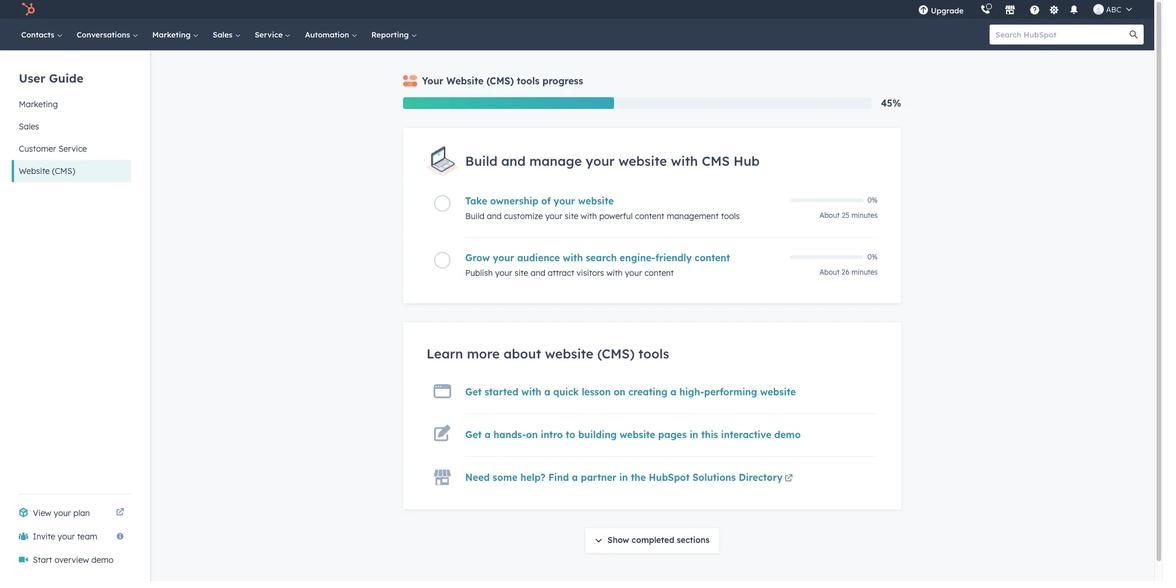 Task type: locate. For each thing, give the bounding box(es) containing it.
and down take
[[487, 211, 502, 221]]

(cms) up get started with a quick lesson on creating a high-performing website
[[597, 346, 635, 362]]

1 horizontal spatial tools
[[639, 346, 669, 362]]

0 vertical spatial about
[[820, 211, 840, 220]]

invite your team
[[33, 532, 97, 542]]

link opens in a new window image inside need some help? find a partner in the hubspot solutions directory link
[[785, 475, 793, 483]]

invite your team button
[[12, 525, 131, 549]]

about left 25
[[820, 211, 840, 220]]

1 about from the top
[[820, 211, 840, 220]]

(cms) up 'your website (cms) tools progress' progress bar
[[487, 75, 514, 87]]

2 vertical spatial content
[[645, 268, 674, 278]]

1 vertical spatial (cms)
[[52, 166, 75, 176]]

0 horizontal spatial marketing
[[19, 99, 58, 110]]

0 vertical spatial marketing
[[152, 30, 193, 39]]

your left team
[[58, 532, 75, 542]]

1 vertical spatial tools
[[721, 211, 740, 221]]

2 vertical spatial tools
[[639, 346, 669, 362]]

publish
[[465, 268, 493, 278]]

demo
[[774, 429, 801, 441], [91, 555, 114, 566]]

with inside take ownership of your website build and customize your site with powerful content management tools
[[581, 211, 597, 221]]

reporting link
[[364, 19, 424, 50]]

your down engine-
[[625, 268, 642, 278]]

1 vertical spatial on
[[526, 429, 538, 441]]

0 horizontal spatial website
[[19, 166, 50, 176]]

content down friendly
[[645, 268, 674, 278]]

a left quick
[[544, 386, 550, 398]]

website
[[619, 153, 667, 170], [578, 195, 614, 207], [545, 346, 594, 362], [760, 386, 796, 398], [620, 429, 655, 441]]

in left this
[[690, 429, 698, 441]]

audience
[[517, 252, 560, 264]]

1 get from the top
[[465, 386, 482, 398]]

website (cms)
[[19, 166, 75, 176]]

0 vertical spatial (cms)
[[487, 75, 514, 87]]

your
[[586, 153, 615, 170], [554, 195, 575, 207], [545, 211, 563, 221], [493, 252, 514, 264], [495, 268, 512, 278], [625, 268, 642, 278], [54, 508, 71, 519], [58, 532, 75, 542]]

1 vertical spatial service
[[58, 144, 87, 154]]

visitors
[[577, 268, 604, 278]]

hands-
[[494, 429, 526, 441]]

settings link
[[1047, 3, 1062, 16]]

performing
[[704, 386, 757, 398]]

0 horizontal spatial tools
[[517, 75, 540, 87]]

in
[[690, 429, 698, 441], [619, 472, 628, 483]]

2 get from the top
[[465, 429, 482, 441]]

1 vertical spatial sales
[[19, 121, 39, 132]]

hubspot image
[[21, 2, 35, 16]]

website right your
[[446, 75, 484, 87]]

minutes right 25
[[852, 211, 878, 220]]

1 horizontal spatial on
[[614, 386, 626, 398]]

get a hands-on intro to building website pages in this interactive demo link
[[465, 429, 801, 441]]

1 horizontal spatial service
[[255, 30, 285, 39]]

menu containing abc
[[910, 0, 1140, 19]]

sales up customer
[[19, 121, 39, 132]]

conversations
[[77, 30, 132, 39]]

the
[[631, 472, 646, 483]]

some
[[493, 472, 518, 483]]

website
[[446, 75, 484, 87], [19, 166, 50, 176]]

on
[[614, 386, 626, 398], [526, 429, 538, 441]]

minutes right 26
[[852, 268, 878, 276]]

get left started
[[465, 386, 482, 398]]

build
[[465, 153, 498, 170], [465, 211, 485, 221]]

on left intro
[[526, 429, 538, 441]]

0 horizontal spatial sales
[[19, 121, 39, 132]]

get left hands-
[[465, 429, 482, 441]]

show completed sections button
[[585, 528, 719, 553]]

0 horizontal spatial service
[[58, 144, 87, 154]]

0% up the 'about 25 minutes'
[[868, 196, 878, 204]]

started
[[485, 386, 519, 398]]

about for take ownership of your website
[[820, 211, 840, 220]]

in inside need some help? find a partner in the hubspot solutions directory link
[[619, 472, 628, 483]]

build down take
[[465, 211, 485, 221]]

a left 'high-'
[[671, 386, 677, 398]]

with left powerful
[[581, 211, 597, 221]]

minutes for grow your audience with search engine-friendly content
[[852, 268, 878, 276]]

service inside button
[[58, 144, 87, 154]]

1 vertical spatial content
[[695, 252, 730, 264]]

ownership
[[490, 195, 539, 207]]

marketing link
[[145, 19, 206, 50]]

take ownership of your website build and customize your site with powerful content management tools
[[465, 195, 740, 221]]

reporting
[[371, 30, 411, 39]]

0 horizontal spatial demo
[[91, 555, 114, 566]]

your right grow
[[493, 252, 514, 264]]

directory
[[739, 472, 783, 483]]

start
[[33, 555, 52, 566]]

marketing
[[152, 30, 193, 39], [19, 99, 58, 110]]

and down audience
[[531, 268, 546, 278]]

with right started
[[521, 386, 542, 398]]

demo down team
[[91, 555, 114, 566]]

0 horizontal spatial site
[[515, 268, 528, 278]]

your right "manage"
[[586, 153, 615, 170]]

your right of
[[554, 195, 575, 207]]

sales link
[[206, 19, 248, 50]]

1 horizontal spatial sales
[[213, 30, 235, 39]]

1 vertical spatial marketing
[[19, 99, 58, 110]]

grow your audience with search engine-friendly content button
[[465, 252, 783, 264]]

2 vertical spatial and
[[531, 268, 546, 278]]

2 vertical spatial (cms)
[[597, 346, 635, 362]]

and
[[501, 153, 526, 170], [487, 211, 502, 221], [531, 268, 546, 278]]

1 horizontal spatial in
[[690, 429, 698, 441]]

1 minutes from the top
[[852, 211, 878, 220]]

take ownership of your website button
[[465, 195, 783, 207]]

1 vertical spatial in
[[619, 472, 628, 483]]

link opens in a new window image
[[785, 475, 793, 483], [116, 506, 124, 520], [116, 509, 124, 517]]

help image
[[1029, 5, 1040, 16]]

1 vertical spatial website
[[19, 166, 50, 176]]

with
[[671, 153, 698, 170], [581, 211, 597, 221], [563, 252, 583, 264], [607, 268, 623, 278], [521, 386, 542, 398]]

content right friendly
[[695, 252, 730, 264]]

your
[[422, 75, 444, 87]]

0 vertical spatial in
[[690, 429, 698, 441]]

2 horizontal spatial tools
[[721, 211, 740, 221]]

your website (cms) tools progress progress bar
[[403, 97, 614, 109]]

site
[[565, 211, 579, 221], [515, 268, 528, 278]]

1 0% from the top
[[868, 196, 878, 204]]

your left "plan"
[[54, 508, 71, 519]]

in left the
[[619, 472, 628, 483]]

get
[[465, 386, 482, 398], [465, 429, 482, 441]]

marketing inside button
[[19, 99, 58, 110]]

about left 26
[[820, 268, 840, 276]]

0 vertical spatial minutes
[[852, 211, 878, 220]]

menu
[[910, 0, 1140, 19]]

2 0% from the top
[[868, 252, 878, 261]]

website inside website (cms) button
[[19, 166, 50, 176]]

0 vertical spatial content
[[635, 211, 665, 221]]

customer service button
[[12, 138, 131, 160]]

2 about from the top
[[820, 268, 840, 276]]

tools up creating
[[639, 346, 669, 362]]

1 vertical spatial about
[[820, 268, 840, 276]]

tools up 'your website (cms) tools progress' progress bar
[[517, 75, 540, 87]]

1 vertical spatial build
[[465, 211, 485, 221]]

1 vertical spatial site
[[515, 268, 528, 278]]

0 vertical spatial sales
[[213, 30, 235, 39]]

marketing down user
[[19, 99, 58, 110]]

0 vertical spatial site
[[565, 211, 579, 221]]

plan
[[73, 508, 90, 519]]

marketing left sales link
[[152, 30, 193, 39]]

0% for take ownership of your website
[[868, 196, 878, 204]]

site left powerful
[[565, 211, 579, 221]]

1 vertical spatial and
[[487, 211, 502, 221]]

automation link
[[298, 19, 364, 50]]

calling icon button
[[976, 2, 995, 17]]

building
[[578, 429, 617, 441]]

0 horizontal spatial (cms)
[[52, 166, 75, 176]]

on right lesson
[[614, 386, 626, 398]]

content down take ownership of your website button on the top of the page
[[635, 211, 665, 221]]

minutes
[[852, 211, 878, 220], [852, 268, 878, 276]]

service right sales link
[[255, 30, 285, 39]]

tools
[[517, 75, 540, 87], [721, 211, 740, 221], [639, 346, 669, 362]]

2 build from the top
[[465, 211, 485, 221]]

show
[[608, 535, 629, 545]]

0 vertical spatial get
[[465, 386, 482, 398]]

your right publish
[[495, 268, 512, 278]]

sales right marketing link
[[213, 30, 235, 39]]

and inside take ownership of your website build and customize your site with powerful content management tools
[[487, 211, 502, 221]]

1 horizontal spatial demo
[[774, 429, 801, 441]]

and up 'ownership' on the left top of the page
[[501, 153, 526, 170]]

about for grow your audience with search engine-friendly content
[[820, 268, 840, 276]]

automation
[[305, 30, 351, 39]]

about
[[820, 211, 840, 220], [820, 268, 840, 276]]

0 vertical spatial build
[[465, 153, 498, 170]]

0%
[[868, 196, 878, 204], [868, 252, 878, 261]]

0 horizontal spatial in
[[619, 472, 628, 483]]

(cms)
[[487, 75, 514, 87], [52, 166, 75, 176], [597, 346, 635, 362]]

(cms) down customer service button
[[52, 166, 75, 176]]

build inside take ownership of your website build and customize your site with powerful content management tools
[[465, 211, 485, 221]]

need some help? find a partner in the hubspot solutions directory link
[[465, 472, 795, 486]]

0 vertical spatial website
[[446, 75, 484, 87]]

management
[[667, 211, 719, 221]]

progress
[[543, 75, 583, 87]]

1 vertical spatial get
[[465, 429, 482, 441]]

to
[[566, 429, 575, 441]]

0% up about 26 minutes
[[868, 252, 878, 261]]

2 minutes from the top
[[852, 268, 878, 276]]

demo right interactive
[[774, 429, 801, 441]]

1 vertical spatial 0%
[[868, 252, 878, 261]]

1 horizontal spatial website
[[446, 75, 484, 87]]

0 vertical spatial tools
[[517, 75, 540, 87]]

intro
[[541, 429, 563, 441]]

site down audience
[[515, 268, 528, 278]]

0 vertical spatial 0%
[[868, 196, 878, 204]]

notifications image
[[1069, 5, 1079, 16]]

build up take
[[465, 153, 498, 170]]

website down customer
[[19, 166, 50, 176]]

service up website (cms) button
[[58, 144, 87, 154]]

website up powerful
[[578, 195, 614, 207]]

a right find
[[572, 472, 578, 483]]

get started with a quick lesson on creating a high-performing website link
[[465, 386, 796, 398]]

tools right "management"
[[721, 211, 740, 221]]

0 vertical spatial demo
[[774, 429, 801, 441]]

settings image
[[1049, 5, 1060, 16]]

1 horizontal spatial site
[[565, 211, 579, 221]]

1 vertical spatial minutes
[[852, 268, 878, 276]]

1 vertical spatial demo
[[91, 555, 114, 566]]

your down of
[[545, 211, 563, 221]]

engine-
[[620, 252, 656, 264]]



Task type: vqa. For each thing, say whether or not it's contained in the screenshot.
customize at the top of page
yes



Task type: describe. For each thing, give the bounding box(es) containing it.
0% for grow your audience with search engine-friendly content
[[868, 252, 878, 261]]

sections
[[677, 535, 710, 545]]

45%
[[881, 97, 901, 109]]

1 horizontal spatial (cms)
[[487, 75, 514, 87]]

sales button
[[12, 115, 131, 138]]

calling icon image
[[980, 5, 991, 15]]

of
[[541, 195, 551, 207]]

25
[[842, 211, 850, 220]]

about 26 minutes
[[820, 268, 878, 276]]

view
[[33, 508, 51, 519]]

website right performing
[[760, 386, 796, 398]]

2 horizontal spatial (cms)
[[597, 346, 635, 362]]

customer service
[[19, 144, 87, 154]]

0 horizontal spatial on
[[526, 429, 538, 441]]

marketing button
[[12, 93, 131, 115]]

1 horizontal spatial marketing
[[152, 30, 193, 39]]

brad klo image
[[1093, 4, 1104, 15]]

take
[[465, 195, 487, 207]]

and inside grow your audience with search engine-friendly content publish your site and attract visitors with your content
[[531, 268, 546, 278]]

service link
[[248, 19, 298, 50]]

overview
[[54, 555, 89, 566]]

tools inside take ownership of your website build and customize your site with powerful content management tools
[[721, 211, 740, 221]]

search button
[[1124, 25, 1144, 45]]

about 25 minutes
[[820, 211, 878, 220]]

conversations link
[[70, 19, 145, 50]]

upgrade image
[[918, 5, 929, 16]]

team
[[77, 532, 97, 542]]

interactive
[[721, 429, 772, 441]]

build and manage your website with cms hub
[[465, 153, 760, 170]]

link opens in a new window image
[[785, 472, 793, 486]]

start overview demo link
[[12, 549, 131, 572]]

notifications button
[[1064, 0, 1084, 19]]

show completed sections
[[608, 535, 710, 545]]

user guide views element
[[12, 50, 131, 182]]

start overview demo
[[33, 555, 114, 566]]

abc button
[[1086, 0, 1139, 19]]

0 vertical spatial and
[[501, 153, 526, 170]]

attract
[[548, 268, 574, 278]]

1 build from the top
[[465, 153, 498, 170]]

learn more about website (cms) tools
[[427, 346, 669, 362]]

website up quick
[[545, 346, 594, 362]]

grow your audience with search engine-friendly content publish your site and attract visitors with your content
[[465, 252, 730, 278]]

contacts
[[21, 30, 57, 39]]

get a hands-on intro to building website pages in this interactive demo
[[465, 429, 801, 441]]

get for get started with a quick lesson on creating a high-performing website
[[465, 386, 482, 398]]

powerful
[[599, 211, 633, 221]]

pages
[[658, 429, 687, 441]]

get started with a quick lesson on creating a high-performing website
[[465, 386, 796, 398]]

0 vertical spatial on
[[614, 386, 626, 398]]

(cms) inside website (cms) button
[[52, 166, 75, 176]]

marketplaces image
[[1005, 5, 1015, 16]]

find
[[548, 472, 569, 483]]

26
[[842, 268, 850, 276]]

minutes for take ownership of your website
[[852, 211, 878, 220]]

need some help? find a partner in the hubspot solutions directory
[[465, 472, 783, 483]]

grow
[[465, 252, 490, 264]]

help button
[[1025, 0, 1045, 19]]

manage
[[529, 153, 582, 170]]

help?
[[521, 472, 546, 483]]

user guide
[[19, 71, 84, 85]]

creating
[[628, 386, 668, 398]]

website up take ownership of your website button on the top of the page
[[619, 153, 667, 170]]

site inside grow your audience with search engine-friendly content publish your site and attract visitors with your content
[[515, 268, 528, 278]]

with down grow your audience with search engine-friendly content button
[[607, 268, 623, 278]]

invite
[[33, 532, 55, 542]]

high-
[[679, 386, 704, 398]]

your inside button
[[58, 532, 75, 542]]

a left hands-
[[485, 429, 491, 441]]

completed
[[632, 535, 674, 545]]

this
[[701, 429, 718, 441]]

content inside take ownership of your website build and customize your site with powerful content management tools
[[635, 211, 665, 221]]

about
[[504, 346, 541, 362]]

your website (cms) tools progress
[[422, 75, 583, 87]]

user
[[19, 71, 45, 85]]

with up attract
[[563, 252, 583, 264]]

learn
[[427, 346, 463, 362]]

guide
[[49, 71, 84, 85]]

hubspot
[[649, 472, 690, 483]]

more
[[467, 346, 500, 362]]

with left cms
[[671, 153, 698, 170]]

website inside take ownership of your website build and customize your site with powerful content management tools
[[578, 195, 614, 207]]

view your plan link
[[12, 502, 131, 525]]

upgrade
[[931, 6, 964, 15]]

need
[[465, 472, 490, 483]]

get for get a hands-on intro to building website pages in this interactive demo
[[465, 429, 482, 441]]

website (cms) button
[[12, 160, 131, 182]]

hub
[[734, 153, 760, 170]]

view your plan
[[33, 508, 90, 519]]

solutions
[[693, 472, 736, 483]]

Search HubSpot search field
[[990, 25, 1133, 45]]

customize
[[504, 211, 543, 221]]

search image
[[1130, 30, 1138, 39]]

search
[[586, 252, 617, 264]]

abc
[[1106, 5, 1122, 14]]

partner
[[581, 472, 617, 483]]

sales inside button
[[19, 121, 39, 132]]

0 vertical spatial service
[[255, 30, 285, 39]]

hubspot link
[[14, 2, 44, 16]]

friendly
[[656, 252, 692, 264]]

cms
[[702, 153, 730, 170]]

site inside take ownership of your website build and customize your site with powerful content management tools
[[565, 211, 579, 221]]

website left pages
[[620, 429, 655, 441]]

contacts link
[[14, 19, 70, 50]]

quick
[[553, 386, 579, 398]]



